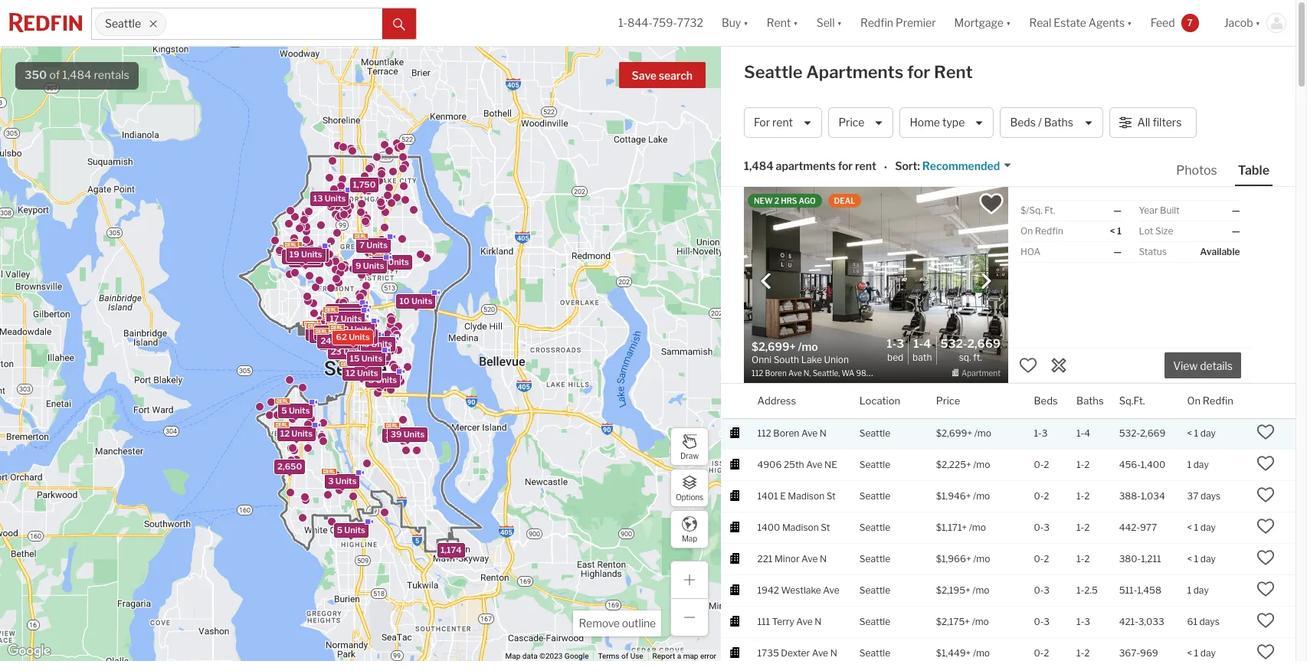 Task type: vqa. For each thing, say whether or not it's contained in the screenshot.
history
no



Task type: describe. For each thing, give the bounding box(es) containing it.
0 vertical spatial 12 units
[[339, 324, 371, 335]]

address button
[[757, 384, 796, 418]]

/mo for $1,946+ /mo
[[973, 490, 990, 502]]

0 vertical spatial 7 units
[[359, 240, 387, 251]]

22
[[322, 338, 332, 348]]

2 vertical spatial 7
[[312, 330, 318, 341]]

0 horizontal spatial on
[[1021, 225, 1033, 237]]

remove outline button
[[574, 611, 661, 637]]

n for 221 minor ave n
[[820, 553, 827, 564]]

ave for boren
[[801, 427, 818, 439]]

ne
[[825, 459, 837, 470]]

rent inside 'button'
[[772, 116, 793, 129]]

511-1,458
[[1119, 584, 1162, 596]]

photo of 112 boren ave n, seattle, wa 98109 image
[[744, 187, 1008, 383]]

favorite this home image for 532-2,669
[[1257, 423, 1275, 441]]

x-out this home image
[[1050, 356, 1068, 375]]

0-2 for $1,449+ /mo
[[1034, 647, 1049, 659]]

▾ inside 'link'
[[1127, 16, 1132, 29]]

0 vertical spatial 10 units
[[399, 295, 432, 306]]

mortgage ▾ button
[[945, 0, 1020, 46]]

0 vertical spatial favorite this home image
[[1019, 356, 1038, 375]]

76
[[375, 257, 386, 268]]

map for map
[[682, 534, 697, 543]]

▾ for sell ▾
[[837, 16, 842, 29]]

1 day for 511-1,458
[[1187, 584, 1209, 596]]

19 units
[[289, 249, 322, 259]]

25th
[[784, 459, 804, 470]]

rent inside the '1,484 apartments for rent •'
[[855, 160, 876, 173]]

day for 977
[[1201, 522, 1216, 533]]

1-2 for 442-977
[[1077, 522, 1090, 533]]

/mo for $2,225+ /mo
[[973, 459, 990, 470]]

feed
[[1151, 16, 1175, 29]]

1-2 for 367-969
[[1077, 647, 1090, 659]]

1 vertical spatial redfin
[[1035, 225, 1063, 237]]

1 horizontal spatial price
[[936, 394, 960, 407]]

for rent
[[754, 116, 793, 129]]

41 units
[[336, 334, 369, 344]]

0 horizontal spatial 9
[[331, 329, 337, 340]]

boren
[[773, 427, 799, 439]]

1401
[[757, 490, 778, 502]]

remove
[[579, 617, 620, 630]]

n for 112 boren ave n
[[820, 427, 827, 439]]

ago
[[799, 196, 816, 205]]

$1,449+ /mo
[[936, 647, 990, 659]]

0-2 for $1,966+ /mo
[[1034, 553, 1049, 564]]

20 units
[[337, 330, 372, 341]]

1,034
[[1141, 490, 1165, 502]]

on redfin button
[[1187, 384, 1234, 418]]

location button
[[860, 384, 900, 418]]

$1,946+ /mo
[[936, 490, 990, 502]]

456-1,400
[[1119, 459, 1166, 470]]

1 vertical spatial 29 units
[[333, 332, 367, 343]]

— for ft.
[[1114, 205, 1122, 216]]

for rent button
[[744, 107, 822, 138]]

day up 61 days
[[1194, 584, 1209, 596]]

map region
[[0, 0, 735, 661]]

google
[[565, 652, 589, 661]]

1- inside 1-3 bed
[[887, 337, 897, 351]]

sell ▾ button
[[817, 0, 842, 46]]

outline
[[622, 617, 656, 630]]

23 units
[[330, 346, 364, 357]]

seattle for 1942 westlake ave
[[860, 584, 891, 596]]

1-2.5
[[1077, 584, 1098, 596]]

ave for terry
[[796, 616, 813, 627]]

westlake
[[781, 584, 821, 596]]

$1,449+
[[936, 647, 971, 659]]

estate
[[1054, 16, 1086, 29]]

favorite button checkbox
[[979, 191, 1005, 217]]

0 vertical spatial st
[[827, 490, 836, 502]]

1 horizontal spatial 1-3
[[1077, 616, 1090, 627]]

112 boren ave n
[[757, 427, 827, 439]]

home type button
[[900, 107, 994, 138]]

error
[[700, 652, 716, 661]]

2,650
[[277, 461, 302, 472]]

filters
[[1153, 116, 1182, 129]]

1 vertical spatial st
[[821, 522, 830, 533]]

< for 367-969
[[1187, 647, 1192, 659]]

1 vertical spatial 9 units
[[331, 329, 360, 340]]

redfin premier
[[860, 16, 936, 29]]

baths inside "beds / baths" button
[[1044, 116, 1073, 129]]

submit search image
[[393, 18, 405, 30]]

ft. inside 532-2,669 sq. ft.
[[973, 352, 982, 363]]

deal
[[834, 196, 855, 205]]

/
[[1038, 116, 1042, 129]]

367-
[[1119, 647, 1140, 659]]

0-2 for $2,225+ /mo
[[1034, 459, 1049, 470]]

< 1 day for 532-2,669
[[1187, 427, 1216, 439]]

beds button
[[1034, 384, 1058, 418]]

redfin inside "button"
[[1203, 394, 1234, 407]]

$/sq. ft.
[[1021, 205, 1055, 216]]

1- down the 1-4
[[1077, 459, 1084, 470]]

532-2,669 sq. ft.
[[941, 337, 1001, 363]]

1-4
[[1077, 427, 1090, 439]]

remove outline
[[579, 617, 656, 630]]

table button
[[1235, 162, 1273, 186]]

1 horizontal spatial 10
[[399, 295, 409, 306]]

:
[[918, 160, 920, 173]]

$1,946+
[[936, 490, 971, 502]]

terry
[[772, 616, 794, 627]]

1 vertical spatial 25
[[322, 336, 333, 346]]

view
[[1173, 360, 1198, 373]]

1-3 bed
[[887, 337, 904, 363]]

seattle for 112 boren ave n
[[860, 427, 891, 439]]

0 vertical spatial 9 units
[[355, 260, 384, 271]]

1 vertical spatial 7 units
[[312, 330, 341, 341]]

beds / baths button
[[1000, 107, 1103, 138]]

0- for $1,966+ /mo
[[1034, 553, 1044, 564]]

/mo for $2,699+ /mo
[[974, 427, 991, 439]]

buy ▾ button
[[722, 0, 748, 46]]

1,750
[[353, 180, 375, 190]]

remove seattle image
[[148, 19, 158, 28]]

real
[[1029, 16, 1052, 29]]

456-
[[1119, 459, 1141, 470]]

favorite this home image for 511-1,458
[[1257, 580, 1275, 598]]

2 vertical spatial 12 units
[[280, 429, 312, 439]]

1- left 388- on the right bottom
[[1077, 490, 1084, 502]]

previous button image
[[759, 273, 774, 289]]

ave for westlake
[[823, 584, 840, 596]]

0 vertical spatial 1-3
[[1034, 427, 1048, 439]]

save search
[[632, 69, 693, 82]]

all
[[1138, 116, 1151, 129]]

1- inside 1-4 bath
[[914, 337, 924, 351]]

draw
[[680, 451, 699, 460]]

/mo for $1,449+ /mo
[[973, 647, 990, 659]]

532- for 532-2,669 sq. ft.
[[941, 337, 967, 351]]

of for 350
[[49, 68, 60, 82]]

0 vertical spatial 25
[[328, 319, 339, 330]]

13 units
[[313, 193, 345, 203]]

68
[[350, 345, 362, 356]]

28 units
[[312, 327, 346, 337]]

$2,195+ /mo
[[936, 584, 990, 596]]

0- for $1,946+ /mo
[[1034, 490, 1044, 502]]

1 horizontal spatial rent
[[934, 62, 973, 82]]

0 vertical spatial 29
[[329, 310, 340, 321]]

1,395
[[351, 331, 374, 341]]

lot size
[[1139, 225, 1173, 237]]

1-4 bath
[[913, 337, 932, 363]]

0 vertical spatial 12
[[339, 324, 349, 335]]

0-3 for 1-3
[[1034, 616, 1050, 627]]

< 1 day for 367-969
[[1187, 647, 1216, 659]]

view details
[[1173, 360, 1233, 373]]

1 vertical spatial baths
[[1077, 394, 1104, 407]]

google image
[[4, 641, 54, 661]]

4906 25th ave ne
[[757, 459, 837, 470]]

buy ▾ button
[[713, 0, 758, 46]]

15 units
[[349, 354, 382, 364]]

1- left 442-
[[1077, 522, 1084, 533]]

▾ for mortgage ▾
[[1006, 16, 1011, 29]]

rent inside dropdown button
[[767, 16, 791, 29]]

search
[[659, 69, 693, 82]]

/mo for $1,171+ /mo
[[969, 522, 986, 533]]

1 vertical spatial 21
[[334, 339, 343, 350]]

1 vertical spatial 10 units
[[338, 328, 371, 339]]

a
[[677, 652, 681, 661]]

8
[[368, 375, 374, 386]]

sq.
[[959, 352, 971, 363]]

< 1
[[1110, 225, 1122, 237]]

real estate agents ▾ button
[[1020, 0, 1141, 46]]

23
[[330, 346, 341, 357]]

4 for 1-4 bath
[[924, 337, 931, 351]]

view details link
[[1165, 351, 1241, 379]]

1-2 for 456-1,400
[[1077, 459, 1090, 470]]

0 vertical spatial on redfin
[[1021, 225, 1063, 237]]

day up 37 days
[[1194, 459, 1209, 470]]

1 down 37
[[1194, 522, 1199, 533]]

real estate agents ▾
[[1029, 16, 1132, 29]]

0-3 for 1-2.5
[[1034, 584, 1050, 596]]

$1,966+ /mo
[[936, 553, 990, 564]]

0 vertical spatial ft.
[[1045, 205, 1055, 216]]

mortgage ▾ button
[[954, 0, 1011, 46]]

day for 969
[[1201, 647, 1216, 659]]

1 vertical spatial 12
[[345, 368, 355, 379]]



Task type: locate. For each thing, give the bounding box(es) containing it.
on redfin down the $/sq. ft.
[[1021, 225, 1063, 237]]

1-844-759-7732
[[618, 16, 703, 29]]

ave right westlake
[[823, 584, 840, 596]]

0 vertical spatial 25 units
[[328, 319, 362, 330]]

0 horizontal spatial on redfin
[[1021, 225, 1063, 237]]

units
[[324, 193, 345, 203], [366, 240, 387, 251], [301, 249, 322, 259], [304, 249, 325, 260], [297, 251, 318, 262], [299, 254, 320, 265], [388, 257, 409, 268], [363, 260, 384, 271], [411, 295, 432, 306], [339, 306, 360, 316], [342, 310, 363, 321], [340, 314, 362, 324], [339, 319, 360, 330], [341, 319, 362, 330], [350, 324, 371, 335], [324, 327, 346, 337], [319, 328, 341, 338], [350, 328, 371, 339], [339, 329, 360, 340], [350, 330, 372, 341], [319, 330, 341, 341], [348, 332, 370, 343], [346, 332, 367, 343], [348, 334, 369, 344], [335, 336, 356, 346], [333, 336, 354, 346], [334, 338, 355, 348], [355, 338, 376, 348], [367, 339, 388, 350], [371, 339, 392, 350], [345, 339, 366, 350], [369, 341, 390, 351], [369, 342, 391, 352], [364, 345, 385, 356], [343, 346, 364, 357], [367, 348, 388, 359], [361, 354, 382, 364], [357, 368, 378, 379], [376, 375, 397, 386], [288, 405, 310, 416], [291, 429, 312, 439], [403, 429, 424, 440], [396, 430, 418, 441], [335, 476, 356, 486], [344, 525, 365, 536]]

< 1 day for 442-977
[[1187, 522, 1216, 533]]

favorite this home image
[[1019, 356, 1038, 375], [1257, 517, 1275, 535], [1257, 580, 1275, 598]]

0- for $2,195+ /mo
[[1034, 584, 1044, 596]]

1 horizontal spatial 532-
[[1119, 427, 1140, 439]]

1,484 inside the '1,484 apartments for rent •'
[[744, 160, 774, 173]]

844-
[[627, 16, 653, 29]]

madison right the e
[[788, 490, 825, 502]]

1-2 left 367-
[[1077, 647, 1090, 659]]

1 favorite this home image from the top
[[1257, 423, 1275, 441]]

2 vertical spatial 0-3
[[1034, 616, 1050, 627]]

3 favorite this home image from the top
[[1257, 486, 1275, 504]]

n up ne
[[820, 427, 827, 439]]

1,484 up new
[[744, 160, 774, 173]]

0 vertical spatial 4
[[924, 337, 931, 351]]

0 horizontal spatial 4
[[924, 337, 931, 351]]

1 day for 456-1,400
[[1187, 459, 1209, 470]]

0 vertical spatial days
[[1201, 490, 1221, 502]]

4 ▾ from the left
[[1006, 16, 1011, 29]]

$1,966+
[[936, 553, 971, 564]]

ave for 25th
[[806, 459, 823, 470]]

rent ▾
[[767, 16, 798, 29]]

0 vertical spatial madison
[[788, 490, 825, 502]]

0 vertical spatial 9
[[355, 260, 361, 271]]

0 horizontal spatial 2,669
[[967, 337, 1001, 351]]

1 vertical spatial 2,669
[[1140, 427, 1166, 439]]

1-2 down the 1-4
[[1077, 459, 1090, 470]]

1 horizontal spatial 7
[[359, 240, 364, 251]]

▾ right sell
[[837, 16, 842, 29]]

▾ right the agents
[[1127, 16, 1132, 29]]

home
[[910, 116, 940, 129]]

0 vertical spatial baths
[[1044, 116, 1073, 129]]

favorite this home image for 388-1,034
[[1257, 486, 1275, 504]]

rent up type on the right of the page
[[934, 62, 973, 82]]

7732
[[677, 16, 703, 29]]

seattle for 1735 dexter ave n
[[860, 647, 891, 659]]

on down view
[[1187, 394, 1201, 407]]

for down premier
[[907, 62, 931, 82]]

532- for 532-2,669
[[1119, 427, 1140, 439]]

redfin down details
[[1203, 394, 1234, 407]]

0- for $2,225+ /mo
[[1034, 459, 1044, 470]]

2,669 for 532-2,669
[[1140, 427, 1166, 439]]

380-1,211
[[1119, 553, 1161, 564]]

0 horizontal spatial 532-
[[941, 337, 967, 351]]

< down the 61
[[1187, 647, 1192, 659]]

0 vertical spatial 1,484
[[62, 68, 91, 82]]

1 horizontal spatial of
[[621, 652, 628, 661]]

0 vertical spatial redfin
[[860, 16, 893, 29]]

0 vertical spatial map
[[682, 534, 697, 543]]

2 0-2 from the top
[[1034, 490, 1049, 502]]

1 horizontal spatial on
[[1187, 394, 1201, 407]]

19
[[289, 249, 299, 259]]

1 vertical spatial 7
[[359, 240, 364, 251]]

6 0- from the top
[[1034, 616, 1044, 627]]

0 vertical spatial 21
[[328, 319, 338, 330]]

3 0-2 from the top
[[1034, 553, 1049, 564]]

beds left / at the top right of page
[[1010, 116, 1036, 129]]

5 0- from the top
[[1034, 584, 1044, 596]]

of left use
[[621, 652, 628, 661]]

4 0- from the top
[[1034, 553, 1044, 564]]

day down 61 days
[[1201, 647, 1216, 659]]

— down < 1
[[1114, 246, 1122, 257]]

4 < 1 day from the top
[[1187, 647, 1216, 659]]

977
[[1140, 522, 1157, 533]]

1942 westlake ave
[[757, 584, 840, 596]]

/mo right $2,225+
[[973, 459, 990, 470]]

rent left •
[[855, 160, 876, 173]]

6 favorite this home image from the top
[[1257, 643, 1275, 661]]

days right the 61
[[1200, 616, 1220, 627]]

0 vertical spatial price
[[839, 116, 865, 129]]

price button down "seattle apartments for rent"
[[829, 107, 894, 138]]

2,669
[[967, 337, 1001, 351], [1140, 427, 1166, 439]]

37 days
[[1187, 490, 1221, 502]]

68 units
[[350, 345, 385, 356]]

< right 1,211
[[1187, 553, 1192, 564]]

7 right 19 units
[[359, 240, 364, 251]]

/mo right the $2,195+
[[973, 584, 990, 596]]

hrs
[[781, 196, 797, 205]]

< 1 day down 61 days
[[1187, 647, 1216, 659]]

price down the apartments
[[839, 116, 865, 129]]

0 vertical spatial 29 units
[[329, 310, 363, 321]]

1 vertical spatial days
[[1200, 616, 1220, 627]]

1 vertical spatial madison
[[782, 522, 819, 533]]

report
[[653, 652, 675, 661]]

1-2 up 1-2.5
[[1077, 553, 1090, 564]]

7 0- from the top
[[1034, 647, 1044, 659]]

3 1-2 from the top
[[1077, 522, 1090, 533]]

map
[[683, 652, 698, 661]]

▾ right 'buy'
[[743, 16, 748, 29]]

380-
[[1119, 553, 1141, 564]]

on inside "button"
[[1187, 394, 1201, 407]]

1 vertical spatial 29
[[333, 332, 344, 343]]

1-2 left 388- on the right bottom
[[1077, 490, 1090, 502]]

2 1 day from the top
[[1187, 584, 1209, 596]]

2 vertical spatial 12
[[280, 429, 289, 439]]

1 vertical spatial of
[[621, 652, 628, 661]]

seattle for 1400 madison st
[[860, 522, 891, 533]]

1 vertical spatial 25 units
[[322, 336, 356, 346]]

favorite this home image for 442-977
[[1257, 517, 1275, 535]]

for for rent
[[907, 62, 931, 82]]

— down table button
[[1232, 205, 1240, 216]]

for inside the '1,484 apartments for rent •'
[[838, 160, 853, 173]]

1-3 down 1-2.5
[[1077, 616, 1090, 627]]

1 horizontal spatial 7 units
[[359, 240, 387, 251]]

3 0- from the top
[[1034, 522, 1044, 533]]

61 days
[[1187, 616, 1220, 627]]

0 vertical spatial 1 day
[[1187, 459, 1209, 470]]

1 down the 61
[[1194, 647, 1199, 659]]

heading
[[752, 339, 876, 379]]

< down on redfin "button"
[[1187, 427, 1192, 439]]

0 horizontal spatial 1,484
[[62, 68, 91, 82]]

1 horizontal spatial map
[[682, 534, 697, 543]]

5 1-2 from the top
[[1077, 647, 1090, 659]]

0-3 for 1-2
[[1034, 522, 1050, 533]]

221 minor ave n
[[757, 553, 827, 564]]

▾ for buy ▾
[[743, 16, 748, 29]]

61
[[1187, 616, 1198, 627]]

1 vertical spatial ft.
[[973, 352, 982, 363]]

map down options
[[682, 534, 697, 543]]

jacob ▾
[[1224, 16, 1260, 29]]

next button image
[[979, 273, 994, 289]]

lot
[[1139, 225, 1154, 237]]

ave for minor
[[802, 553, 818, 564]]

1- down 1-2.5
[[1077, 616, 1084, 627]]

$2,225+
[[936, 459, 971, 470]]

0 horizontal spatial price
[[839, 116, 865, 129]]

2.5
[[1084, 584, 1098, 596]]

0 horizontal spatial ft.
[[973, 352, 982, 363]]

< for 442-977
[[1187, 522, 1192, 533]]

1 up 37
[[1187, 459, 1192, 470]]

built
[[1160, 205, 1180, 216]]

442-
[[1119, 522, 1140, 533]]

1 ▾ from the left
[[743, 16, 748, 29]]

all filters
[[1138, 116, 1182, 129]]

minor
[[775, 553, 800, 564]]

3 ▾ from the left
[[837, 16, 842, 29]]

1 day up 37
[[1187, 459, 1209, 470]]

beds down x-out this home image
[[1034, 394, 1058, 407]]

2 favorite this home image from the top
[[1257, 454, 1275, 472]]

1- up the bath
[[914, 337, 924, 351]]

— up available
[[1232, 225, 1240, 237]]

1 horizontal spatial 10 units
[[399, 295, 432, 306]]

0 vertical spatial on
[[1021, 225, 1033, 237]]

0 vertical spatial of
[[49, 68, 60, 82]]

days for 61 days
[[1200, 616, 1220, 627]]

7 left 24
[[312, 330, 318, 341]]

76 units
[[375, 257, 409, 268]]

0- for $1,171+ /mo
[[1034, 522, 1044, 533]]

21
[[328, 319, 338, 330], [334, 339, 343, 350]]

3 inside 1-3 bed
[[897, 337, 904, 351]]

day for 1,211
[[1201, 553, 1216, 564]]

ave right dexter
[[812, 647, 828, 659]]

13
[[313, 193, 323, 203]]

5 ▾ from the left
[[1127, 16, 1132, 29]]

0 horizontal spatial price button
[[829, 107, 894, 138]]

0 vertical spatial 2,669
[[967, 337, 1001, 351]]

▾ for jacob ▾
[[1256, 16, 1260, 29]]

0- for $1,449+ /mo
[[1034, 647, 1044, 659]]

< for 380-1,211
[[1187, 553, 1192, 564]]

on redfin down details
[[1187, 394, 1234, 407]]

/mo for $2,175+ /mo
[[972, 616, 989, 627]]

1 1 day from the top
[[1187, 459, 1209, 470]]

1 0- from the top
[[1034, 459, 1044, 470]]

20
[[337, 330, 349, 341]]

ave right minor
[[802, 553, 818, 564]]

1 vertical spatial on redfin
[[1187, 394, 1234, 407]]

options
[[676, 492, 703, 502]]

0 horizontal spatial baths
[[1044, 116, 1073, 129]]

0 vertical spatial beds
[[1010, 116, 1036, 129]]

seattle for 111 terry ave n
[[860, 616, 891, 627]]

532- up sq.
[[941, 337, 967, 351]]

n right dexter
[[830, 647, 837, 659]]

5 units
[[291, 254, 320, 265], [347, 338, 376, 348], [359, 339, 388, 350], [359, 348, 388, 359], [281, 405, 310, 416], [337, 525, 365, 536]]

rent right buy ▾
[[767, 16, 791, 29]]

111
[[757, 616, 770, 627]]

favorite button image
[[979, 191, 1005, 217]]

1 1-2 from the top
[[1077, 459, 1090, 470]]

1 horizontal spatial rent
[[855, 160, 876, 173]]

favorite this home image for 367-969
[[1257, 643, 1275, 661]]

$2,175+
[[936, 616, 970, 627]]

532- up 456-
[[1119, 427, 1140, 439]]

532-2,669
[[1119, 427, 1166, 439]]

< left lot
[[1110, 225, 1115, 237]]

29
[[329, 310, 340, 321], [333, 332, 344, 343]]

532- inside 532-2,669 sq. ft.
[[941, 337, 967, 351]]

st down 1401 e madison st
[[821, 522, 830, 533]]

1 vertical spatial beds
[[1034, 394, 1058, 407]]

seattle for 4906 25th ave ne
[[860, 459, 891, 470]]

jacob
[[1224, 16, 1253, 29]]

view details button
[[1165, 353, 1241, 379]]

redfin down the $/sq. ft.
[[1035, 225, 1063, 237]]

1 down on redfin "button"
[[1194, 427, 1199, 439]]

221
[[757, 553, 773, 564]]

▾ right 'mortgage'
[[1006, 16, 1011, 29]]

favorite this home image for 380-1,211
[[1257, 548, 1275, 567]]

ave for dexter
[[812, 647, 828, 659]]

beds for beds / baths
[[1010, 116, 1036, 129]]

favorite this home image for 421-3,033
[[1257, 611, 1275, 630]]

1 horizontal spatial on redfin
[[1187, 394, 1234, 407]]

rent right for
[[772, 116, 793, 129]]

1 vertical spatial 1,484
[[744, 160, 774, 173]]

1,174
[[440, 545, 461, 556]]

4 down baths button at bottom right
[[1084, 427, 1090, 439]]

0 horizontal spatial of
[[49, 68, 60, 82]]

4 0-2 from the top
[[1034, 647, 1049, 659]]

favorite this home image for 456-1,400
[[1257, 454, 1275, 472]]

2,669 inside 532-2,669 sq. ft.
[[967, 337, 1001, 351]]

on redfin
[[1021, 225, 1063, 237], [1187, 394, 1234, 407]]

0 horizontal spatial 1-3
[[1034, 427, 1048, 439]]

0 horizontal spatial 7
[[312, 330, 318, 341]]

4 for 1-4
[[1084, 427, 1090, 439]]

4 up the bath
[[924, 337, 931, 351]]

2,669 for 532-2,669 sq. ft.
[[967, 337, 1001, 351]]

n for 111 terry ave n
[[815, 616, 822, 627]]

1- down beds button
[[1034, 427, 1042, 439]]

baths right / at the top right of page
[[1044, 116, 1073, 129]]

< for 532-2,669
[[1187, 427, 1192, 439]]

/mo right $1,449+
[[973, 647, 990, 659]]

days for 37 days
[[1201, 490, 1221, 502]]

3 0-3 from the top
[[1034, 616, 1050, 627]]

2 0- from the top
[[1034, 490, 1044, 502]]

0- for $2,175+ /mo
[[1034, 616, 1044, 627]]

favorite this home image
[[1257, 423, 1275, 441], [1257, 454, 1275, 472], [1257, 486, 1275, 504], [1257, 548, 1275, 567], [1257, 611, 1275, 630], [1257, 643, 1275, 661]]

day down on redfin "button"
[[1201, 427, 1216, 439]]

3
[[897, 337, 904, 351], [362, 341, 368, 351], [362, 342, 368, 352], [1042, 427, 1048, 439], [328, 476, 333, 486], [1044, 522, 1050, 533], [1044, 584, 1050, 596], [1044, 616, 1050, 627], [1084, 616, 1090, 627]]

/mo right $1,946+
[[973, 490, 990, 502]]

1 vertical spatial on
[[1187, 394, 1201, 407]]

< 1 day for 380-1,211
[[1187, 553, 1216, 564]]

1 vertical spatial 9
[[331, 329, 337, 340]]

0 horizontal spatial rent
[[772, 116, 793, 129]]

map button
[[670, 510, 709, 549]]

1 vertical spatial 10
[[338, 328, 348, 339]]

1- left 759- at the top of the page
[[618, 16, 627, 29]]

2,669 up sq.
[[967, 337, 1001, 351]]

map left data
[[505, 652, 521, 661]]

price up '$2,699+' on the right of the page
[[936, 394, 960, 407]]

seattle for 1401 e madison st
[[860, 490, 891, 502]]

2 0-3 from the top
[[1034, 584, 1050, 596]]

rent ▾ button
[[767, 0, 798, 46]]

rent
[[772, 116, 793, 129], [855, 160, 876, 173]]

1-
[[618, 16, 627, 29], [887, 337, 897, 351], [914, 337, 924, 351], [1034, 427, 1042, 439], [1077, 427, 1084, 439], [1077, 459, 1084, 470], [1077, 490, 1084, 502], [1077, 522, 1084, 533], [1077, 553, 1084, 564], [1077, 584, 1084, 596], [1077, 616, 1084, 627], [1077, 647, 1084, 659]]

0 horizontal spatial redfin
[[860, 16, 893, 29]]

seattle for 221 minor ave n
[[860, 553, 891, 564]]

0 vertical spatial 0-3
[[1034, 522, 1050, 533]]

1 horizontal spatial price button
[[936, 384, 960, 418]]

— for size
[[1232, 225, 1240, 237]]

1 left lot
[[1117, 225, 1122, 237]]

for up deal
[[838, 160, 853, 173]]

1-3 down beds button
[[1034, 427, 1048, 439]]

sq.ft.
[[1119, 394, 1145, 407]]

▾ right jacob
[[1256, 16, 1260, 29]]

ft. right $/sq.
[[1045, 205, 1055, 216]]

0 vertical spatial rent
[[772, 116, 793, 129]]

1 vertical spatial price button
[[936, 384, 960, 418]]

4 inside 1-4 bath
[[924, 337, 931, 351]]

map for map data ©2023 google
[[505, 652, 521, 661]]

0 vertical spatial 21 units
[[328, 319, 360, 330]]

1- left 511-
[[1077, 584, 1084, 596]]

— up < 1
[[1114, 205, 1122, 216]]

0 horizontal spatial 10
[[338, 328, 348, 339]]

beds for beds
[[1034, 394, 1058, 407]]

112
[[757, 427, 771, 439]]

5 favorite this home image from the top
[[1257, 611, 1275, 630]]

24
[[320, 336, 331, 346]]

3 < 1 day from the top
[[1187, 553, 1216, 564]]

6
[[363, 339, 369, 350]]

0 horizontal spatial map
[[505, 652, 521, 661]]

1- up bed
[[887, 337, 897, 351]]

1 vertical spatial 21 units
[[334, 339, 366, 350]]

ft. right sq.
[[973, 352, 982, 363]]

of for terms
[[621, 652, 628, 661]]

madison down 1401 e madison st
[[782, 522, 819, 533]]

0 vertical spatial rent
[[767, 16, 791, 29]]

22 units
[[322, 338, 355, 348]]

1 vertical spatial 12 units
[[345, 368, 378, 379]]

1 vertical spatial price
[[936, 394, 960, 407]]

/mo right $1,171+
[[969, 522, 986, 533]]

1- down baths button at bottom right
[[1077, 427, 1084, 439]]

1 0-3 from the top
[[1034, 522, 1050, 533]]

7
[[1187, 17, 1193, 28], [359, 240, 364, 251], [312, 330, 318, 341]]

price button up '$2,699+' on the right of the page
[[936, 384, 960, 418]]

baths up the 1-4
[[1077, 394, 1104, 407]]

11 units
[[328, 306, 360, 316]]

1- left 367-
[[1077, 647, 1084, 659]]

terms of use
[[598, 652, 643, 661]]

1- up 1-2.5
[[1077, 553, 1084, 564]]

8 units
[[368, 375, 397, 386]]

1-2 for 388-1,034
[[1077, 490, 1090, 502]]

41
[[336, 334, 346, 344]]

1 vertical spatial map
[[505, 652, 521, 661]]

for for rent
[[838, 160, 853, 173]]

map inside button
[[682, 534, 697, 543]]

save
[[632, 69, 657, 82]]

1 right 1,211
[[1194, 553, 1199, 564]]

1735 dexter ave n
[[757, 647, 837, 659]]

ave left ne
[[806, 459, 823, 470]]

day for 2,669
[[1201, 427, 1216, 439]]

/mo for $2,195+ /mo
[[973, 584, 990, 596]]

1 vertical spatial 532-
[[1119, 427, 1140, 439]]

< down 37
[[1187, 522, 1192, 533]]

beds inside button
[[1010, 116, 1036, 129]]

▾ for rent ▾
[[793, 16, 798, 29]]

4 favorite this home image from the top
[[1257, 548, 1275, 567]]

< 1 day down 37 days
[[1187, 522, 1216, 533]]

n for 1735 dexter ave n
[[830, 647, 837, 659]]

day right 1,211
[[1201, 553, 1216, 564]]

1-2 for 380-1,211
[[1077, 553, 1090, 564]]

0 horizontal spatial rent
[[767, 16, 791, 29]]

/mo for $1,966+ /mo
[[973, 553, 990, 564]]

1 0-2 from the top
[[1034, 459, 1049, 470]]

4906
[[757, 459, 782, 470]]

/mo right $2,175+
[[972, 616, 989, 627]]

options button
[[670, 469, 709, 507]]

39 units
[[390, 429, 424, 440]]

ave right terry
[[796, 616, 813, 627]]

redfin left premier
[[860, 16, 893, 29]]

recommended
[[922, 160, 1000, 173]]

2 ▾ from the left
[[793, 16, 798, 29]]

1 horizontal spatial 2,669
[[1140, 427, 1166, 439]]

24 units
[[320, 336, 354, 346]]

•
[[884, 161, 887, 174]]

2 vertical spatial redfin
[[1203, 394, 1234, 407]]

4 1-2 from the top
[[1077, 553, 1090, 564]]

None search field
[[166, 8, 382, 39]]

on up hoa
[[1021, 225, 1033, 237]]

report a map error
[[653, 652, 716, 661]]

1 horizontal spatial 1,484
[[744, 160, 774, 173]]

< 1 day down on redfin "button"
[[1187, 427, 1216, 439]]

2 < 1 day from the top
[[1187, 522, 1216, 533]]

1 horizontal spatial ft.
[[1045, 205, 1055, 216]]

969
[[1140, 647, 1158, 659]]

0 vertical spatial 7
[[1187, 17, 1193, 28]]

price button
[[829, 107, 894, 138], [936, 384, 960, 418]]

388-1,034
[[1119, 490, 1165, 502]]

6 ▾ from the left
[[1256, 16, 1260, 29]]

0 vertical spatial price button
[[829, 107, 894, 138]]

use
[[630, 652, 643, 661]]

ave
[[801, 427, 818, 439], [806, 459, 823, 470], [802, 553, 818, 564], [823, 584, 840, 596], [796, 616, 813, 627], [812, 647, 828, 659]]

1 vertical spatial rent
[[855, 160, 876, 173]]

0 horizontal spatial 7 units
[[312, 330, 341, 341]]

1 < 1 day from the top
[[1187, 427, 1216, 439]]

apartments
[[806, 62, 904, 82]]

1 up the 61
[[1187, 584, 1192, 596]]

1401 e madison st
[[757, 490, 836, 502]]

0-2 for $1,946+ /mo
[[1034, 490, 1049, 502]]

39
[[390, 429, 401, 440]]

7 right feed
[[1187, 17, 1193, 28]]

2 1-2 from the top
[[1077, 490, 1090, 502]]

2 horizontal spatial 7
[[1187, 17, 1193, 28]]

10
[[399, 295, 409, 306], [338, 328, 348, 339]]

days right 37
[[1201, 490, 1221, 502]]

1 vertical spatial 1-3
[[1077, 616, 1090, 627]]

▾
[[743, 16, 748, 29], [793, 16, 798, 29], [837, 16, 842, 29], [1006, 16, 1011, 29], [1127, 16, 1132, 29], [1256, 16, 1260, 29]]

1 horizontal spatial baths
[[1077, 394, 1104, 407]]

day down 37 days
[[1201, 522, 1216, 533]]

redfin inside button
[[860, 16, 893, 29]]

type
[[942, 116, 965, 129]]

— for built
[[1232, 205, 1240, 216]]



